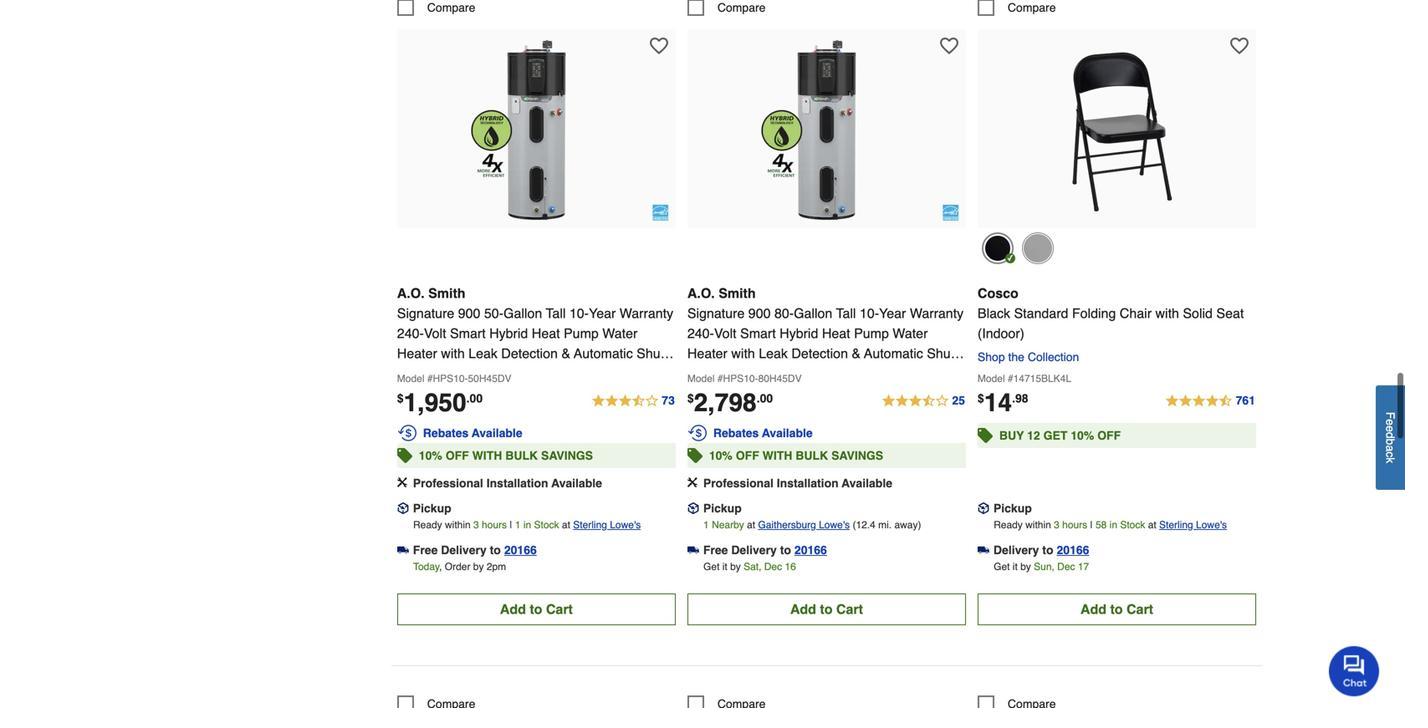Task type: locate. For each thing, give the bounding box(es) containing it.
pickup for today , order by 2pm
[[413, 502, 452, 515]]

1 horizontal spatial signature
[[688, 306, 745, 321]]

bulk up ready within 3 hours | 1 in stock at sterling lowe's
[[506, 449, 538, 463]]

2 hours from the left
[[1063, 520, 1088, 531]]

energy star qualified image
[[943, 204, 960, 221]]

2 dec from the left
[[1058, 561, 1076, 573]]

professional installation available up gaithersburg lowe's button
[[704, 477, 893, 490]]

2 bulk from the left
[[796, 449, 829, 463]]

10% down "2,798"
[[710, 449, 733, 463]]

# for signature 900 50-gallon tall 10-year warranty 240-volt smart hybrid heat pump water heater with leak detection & automatic shut- off
[[427, 373, 433, 385]]

buy 12 get 10% off
[[1000, 429, 1121, 443]]

2 automatic from the left
[[865, 346, 924, 361]]

free delivery to 20166 up today , order by 2pm
[[413, 544, 537, 557]]

off
[[397, 366, 415, 381], [688, 366, 705, 381]]

add to cart down 17
[[1081, 602, 1154, 617]]

leak up 80h45dv
[[759, 346, 788, 361]]

1 horizontal spatial by
[[731, 561, 741, 573]]

1 detection from the left
[[502, 346, 558, 361]]

shut- inside a.o. smith signature 900 50-gallon tall 10-year warranty 240-volt smart hybrid heat pump water heater with leak detection & automatic shut- off model # hps10-50h45dv
[[637, 346, 669, 361]]

tag filled image up assembly icon
[[688, 444, 703, 468]]

rebates for 2,798
[[714, 427, 759, 440]]

truck filled image
[[397, 545, 409, 557], [688, 545, 699, 557]]

smart
[[450, 326, 486, 341], [741, 326, 776, 341]]

add to cart for 1st add to cart button from the right
[[1081, 602, 1154, 617]]

1 horizontal spatial year
[[880, 306, 907, 321]]

2 heater from the left
[[688, 346, 728, 361]]

0 horizontal spatial signature
[[397, 306, 455, 321]]

heater
[[397, 346, 438, 361], [688, 346, 728, 361]]

model up '1,950'
[[397, 373, 425, 385]]

with up the gaithersburg on the right bottom
[[763, 449, 793, 463]]

model
[[397, 373, 425, 385], [688, 373, 715, 385], [978, 373, 1006, 385]]

1 horizontal spatial volt
[[715, 326, 737, 341]]

with for 1,950
[[472, 449, 502, 463]]

2 rebates from the left
[[714, 427, 759, 440]]

0 horizontal spatial sterling
[[573, 520, 607, 531]]

shop the collection
[[978, 351, 1080, 364]]

hps10- inside a.o. smith signature 900 50-gallon tall 10-year warranty 240-volt smart hybrid heat pump water heater with leak detection & automatic shut- off model # hps10-50h45dv
[[433, 373, 468, 385]]

20166 button up 17
[[1057, 542, 1090, 559]]

pickup up today
[[413, 502, 452, 515]]

year
[[589, 306, 616, 321], [880, 306, 907, 321]]

free delivery to 20166 for sat,
[[704, 544, 827, 557]]

automatic inside a.o. smith signature 900 50-gallon tall 10-year warranty 240-volt smart hybrid heat pump water heater with leak detection & automatic shut- off model # hps10-50h45dv
[[574, 346, 633, 361]]

2 rebates icon image from the left
[[688, 423, 708, 443]]

e up d
[[1385, 420, 1398, 426]]

1 rebates icon image from the left
[[397, 423, 417, 443]]

1 horizontal spatial delivery
[[732, 544, 777, 557]]

delivery for sat,
[[732, 544, 777, 557]]

off inside a.o. smith signature 900 80-gallon tall 10-year warranty 240-volt smart hybrid heat pump water heater with leak detection & automatic shut- off model # hps10-80h45dv
[[688, 366, 705, 381]]

$ for 1,950
[[397, 392, 404, 405]]

e
[[1385, 420, 1398, 426], [1385, 426, 1398, 433]]

0 horizontal spatial tag filled image
[[688, 444, 703, 468]]

at for delivery to 20166
[[1149, 520, 1157, 531]]

off up "2,798"
[[688, 366, 705, 381]]

2 pickup image from the left
[[688, 503, 699, 515]]

rebates for 1,950
[[423, 427, 469, 440]]

1 horizontal spatial 3.5 stars image
[[881, 392, 966, 412]]

with down $ 1,950 .00
[[472, 449, 502, 463]]

add down 16 in the bottom right of the page
[[791, 602, 817, 617]]

actual price $14.98 element
[[978, 389, 1029, 417]]

volt up "2,798"
[[715, 326, 737, 341]]

2 horizontal spatial lowe's
[[1197, 520, 1228, 531]]

ready for free
[[413, 520, 442, 531]]

heater inside a.o. smith signature 900 50-gallon tall 10-year warranty 240-volt smart hybrid heat pump water heater with leak detection & automatic shut- off model # hps10-50h45dv
[[397, 346, 438, 361]]

ready
[[413, 520, 442, 531], [994, 520, 1023, 531]]

shut-
[[637, 346, 669, 361], [927, 346, 959, 361]]

0 horizontal spatial at
[[562, 520, 571, 531]]

pickup up delivery to 20166
[[994, 502, 1033, 515]]

delivery
[[441, 544, 487, 557], [732, 544, 777, 557], [994, 544, 1040, 557]]

a.o. inside a.o. smith signature 900 80-gallon tall 10-year warranty 240-volt smart hybrid heat pump water heater with leak detection & automatic shut- off model # hps10-80h45dv
[[688, 286, 715, 301]]

add
[[500, 602, 526, 617], [791, 602, 817, 617], [1081, 602, 1107, 617]]

1 hybrid from the left
[[490, 326, 528, 341]]

1 # from the left
[[427, 373, 433, 385]]

$ right "25"
[[978, 392, 985, 405]]

hours
[[482, 520, 507, 531], [1063, 520, 1088, 531]]

0 horizontal spatial heart outline image
[[650, 37, 668, 55]]

hybrid inside a.o. smith signature 900 80-gallon tall 10-year warranty 240-volt smart hybrid heat pump water heater with leak detection & automatic shut- off model # hps10-80h45dv
[[780, 326, 819, 341]]

1 horizontal spatial hps10-
[[723, 373, 759, 385]]

1 pickup from the left
[[413, 502, 452, 515]]

900 left "80-"
[[749, 306, 771, 321]]

smart inside a.o. smith signature 900 80-gallon tall 10-year warranty 240-volt smart hybrid heat pump water heater with leak detection & automatic shut- off model # hps10-80h45dv
[[741, 326, 776, 341]]

1 horizontal spatial truck filled image
[[688, 545, 699, 557]]

assembly image
[[397, 478, 407, 488]]

a.o. smith signature 900 50-gallon tall 10-year warranty 240-volt smart hybrid heat pump water heater with leak detection & automatic shut-off image
[[445, 38, 629, 222]]

hybrid inside a.o. smith signature 900 50-gallon tall 10-year warranty 240-volt smart hybrid heat pump water heater with leak detection & automatic shut- off model # hps10-50h45dv
[[490, 326, 528, 341]]

detection for 80-
[[792, 346, 849, 361]]

2 horizontal spatial pickup image
[[978, 503, 990, 515]]

1 heater from the left
[[397, 346, 438, 361]]

dec for 20166
[[1058, 561, 1076, 573]]

.00
[[467, 392, 483, 405], [757, 392, 773, 405]]

1 sterling from the left
[[573, 520, 607, 531]]

gallon
[[504, 306, 542, 321], [794, 306, 833, 321]]

tall inside a.o. smith signature 900 50-gallon tall 10-year warranty 240-volt smart hybrid heat pump water heater with leak detection & automatic shut- off model # hps10-50h45dv
[[546, 306, 566, 321]]

0 horizontal spatial within
[[445, 520, 471, 531]]

& for 50-
[[562, 346, 571, 361]]

2 horizontal spatial add to cart button
[[978, 594, 1257, 626]]

1 horizontal spatial heart outline image
[[1231, 37, 1249, 55]]

signature inside a.o. smith signature 900 80-gallon tall 10-year warranty 240-volt smart hybrid heat pump water heater with leak detection & automatic shut- off model # hps10-80h45dv
[[688, 306, 745, 321]]

17
[[1079, 561, 1090, 573]]

0 horizontal spatial 3.5 stars image
[[591, 392, 676, 412]]

3 20166 from the left
[[1057, 544, 1090, 557]]

0 horizontal spatial .00
[[467, 392, 483, 405]]

pickup for get it by sun, dec 17
[[994, 502, 1033, 515]]

1 volt from the left
[[424, 326, 446, 341]]

3 for delivery
[[474, 520, 479, 531]]

2 heat from the left
[[822, 326, 851, 341]]

1 horizontal spatial 10%
[[710, 449, 733, 463]]

1 add to cart from the left
[[500, 602, 573, 617]]

1 professional installation available from the left
[[413, 477, 602, 490]]

2 delivery from the left
[[732, 544, 777, 557]]

with
[[1156, 306, 1180, 321], [441, 346, 465, 361], [732, 346, 755, 361]]

seat
[[1217, 306, 1245, 321]]

rebates available for 2,798
[[714, 427, 813, 440]]

pump
[[564, 326, 599, 341], [854, 326, 889, 341]]

1 horizontal spatial pickup image
[[688, 503, 699, 515]]

3 $ from the left
[[978, 392, 985, 405]]

add to cart button
[[397, 594, 676, 626], [688, 594, 966, 626], [978, 594, 1257, 626]]

.00 inside $ 1,950 .00
[[467, 392, 483, 405]]

signature
[[397, 306, 455, 321], [688, 306, 745, 321]]

add to cart down the 2pm
[[500, 602, 573, 617]]

1 horizontal spatial bulk
[[796, 449, 829, 463]]

get
[[1044, 429, 1068, 443]]

hours up the 2pm
[[482, 520, 507, 531]]

buy
[[1000, 429, 1025, 443]]

2 horizontal spatial 20166
[[1057, 544, 1090, 557]]

1 horizontal spatial 10-
[[860, 306, 880, 321]]

20166 button for today , order by 2pm
[[504, 542, 537, 559]]

ready for delivery
[[994, 520, 1023, 531]]

3 up today , order by 2pm
[[474, 520, 479, 531]]

sterling lowe's button for delivery to 20166
[[1160, 517, 1228, 534]]

model inside a.o. smith signature 900 50-gallon tall 10-year warranty 240-volt smart hybrid heat pump water heater with leak detection & automatic shut- off model # hps10-50h45dv
[[397, 373, 425, 385]]

2 horizontal spatial cart
[[1127, 602, 1154, 617]]

a.o. inside a.o. smith signature 900 50-gallon tall 10-year warranty 240-volt smart hybrid heat pump water heater with leak detection & automatic shut- off model # hps10-50h45dv
[[397, 286, 425, 301]]

professional for assembly icon
[[704, 477, 774, 490]]

0 horizontal spatial $
[[397, 392, 404, 405]]

automatic inside a.o. smith signature 900 80-gallon tall 10-year warranty 240-volt smart hybrid heat pump water heater with leak detection & automatic shut- off model # hps10-80h45dv
[[865, 346, 924, 361]]

1 20166 from the left
[[504, 544, 537, 557]]

761 button
[[1165, 392, 1257, 412]]

heater up "2,798"
[[688, 346, 728, 361]]

2 horizontal spatial with
[[1156, 306, 1180, 321]]

2 900 from the left
[[749, 306, 771, 321]]

1 horizontal spatial at
[[747, 520, 756, 531]]

automatic up 25 button
[[865, 346, 924, 361]]

(12.4
[[853, 520, 876, 531]]

sun,
[[1034, 561, 1055, 573]]

$ inside $ 14 .98
[[978, 392, 985, 405]]

automatic up 73 button
[[574, 346, 633, 361]]

10% off with bulk savings for 1,950
[[419, 449, 593, 463]]

assembly image
[[688, 478, 698, 488]]

1 horizontal spatial |
[[1091, 520, 1093, 531]]

240- inside a.o. smith signature 900 80-gallon tall 10-year warranty 240-volt smart hybrid heat pump water heater with leak detection & automatic shut- off model # hps10-80h45dv
[[688, 326, 715, 341]]

warranty inside a.o. smith signature 900 50-gallon tall 10-year warranty 240-volt smart hybrid heat pump water heater with leak detection & automatic shut- off model # hps10-50h45dv
[[620, 306, 674, 321]]

0 horizontal spatial professional
[[413, 477, 484, 490]]

1 free from the left
[[413, 544, 438, 557]]

2 horizontal spatial compare
[[1008, 1, 1057, 14]]

0 horizontal spatial hours
[[482, 520, 507, 531]]

1 shut- from the left
[[637, 346, 669, 361]]

1 horizontal spatial 10% off with bulk savings
[[710, 449, 884, 463]]

0 horizontal spatial delivery
[[441, 544, 487, 557]]

1 horizontal spatial smart
[[741, 326, 776, 341]]

3 pickup image from the left
[[978, 503, 990, 515]]

volt inside a.o. smith signature 900 50-gallon tall 10-year warranty 240-volt smart hybrid heat pump water heater with leak detection & automatic shut- off model # hps10-50h45dv
[[424, 326, 446, 341]]

1000213629 element
[[688, 696, 766, 709]]

0 horizontal spatial with
[[441, 346, 465, 361]]

1 horizontal spatial $
[[688, 392, 694, 405]]

10% right get
[[1071, 429, 1095, 443]]

2 volt from the left
[[715, 326, 737, 341]]

installation up ready within 3 hours | 1 in stock at sterling lowe's
[[487, 477, 549, 490]]

professional installation available
[[413, 477, 602, 490], [704, 477, 893, 490]]

gallon inside a.o. smith signature 900 80-gallon tall 10-year warranty 240-volt smart hybrid heat pump water heater with leak detection & automatic shut- off model # hps10-80h45dv
[[794, 306, 833, 321]]

3.5 stars image containing 25
[[881, 392, 966, 412]]

model inside a.o. smith signature 900 80-gallon tall 10-year warranty 240-volt smart hybrid heat pump water heater with leak detection & automatic shut- off model # hps10-80h45dv
[[688, 373, 715, 385]]

add down 17
[[1081, 602, 1107, 617]]

0 horizontal spatial 10%
[[419, 449, 443, 463]]

1 get from the left
[[704, 561, 720, 573]]

shut- inside a.o. smith signature 900 80-gallon tall 10-year warranty 240-volt smart hybrid heat pump water heater with leak detection & automatic shut- off model # hps10-80h45dv
[[927, 346, 959, 361]]

.00 down 50h45dv
[[467, 392, 483, 405]]

3 pickup from the left
[[994, 502, 1033, 515]]

240- up '1,950'
[[397, 326, 424, 341]]

2 off from the left
[[688, 366, 705, 381]]

volt
[[424, 326, 446, 341], [715, 326, 737, 341]]

1 in from the left
[[524, 520, 532, 531]]

& inside a.o. smith signature 900 80-gallon tall 10-year warranty 240-volt smart hybrid heat pump water heater with leak detection & automatic shut- off model # hps10-80h45dv
[[852, 346, 861, 361]]

savings for 1,950
[[541, 449, 593, 463]]

1 rebates available button from the left
[[397, 423, 676, 443]]

1 horizontal spatial 1
[[704, 520, 709, 531]]

5002991593 element
[[397, 0, 476, 16]]

water inside a.o. smith signature 900 50-gallon tall 10-year warranty 240-volt smart hybrid heat pump water heater with leak detection & automatic shut- off model # hps10-50h45dv
[[603, 326, 638, 341]]

detection up 50h45dv
[[502, 346, 558, 361]]

installation for assembly icon
[[777, 477, 839, 490]]

off inside a.o. smith signature 900 50-gallon tall 10-year warranty 240-volt smart hybrid heat pump water heater with leak detection & automatic shut- off model # hps10-50h45dv
[[397, 366, 415, 381]]

off right tag filled icon
[[446, 449, 469, 463]]

stock
[[534, 520, 559, 531], [1121, 520, 1146, 531]]

1 year from the left
[[589, 306, 616, 321]]

2 rebates available from the left
[[714, 427, 813, 440]]

0 horizontal spatial add
[[500, 602, 526, 617]]

off
[[1098, 429, 1121, 443], [446, 449, 469, 463], [736, 449, 760, 463]]

free delivery to 20166 for by
[[413, 544, 537, 557]]

0 horizontal spatial by
[[473, 561, 484, 573]]

with up actual price $2,798.00 element
[[732, 346, 755, 361]]

compare inside 5013803451 element
[[718, 1, 766, 14]]

bulk for 1,950
[[506, 449, 538, 463]]

savings
[[541, 449, 593, 463], [832, 449, 884, 463]]

1 horizontal spatial .00
[[757, 392, 773, 405]]

20166
[[504, 544, 537, 557], [795, 544, 827, 557], [1057, 544, 1090, 557]]

tall inside a.o. smith signature 900 80-gallon tall 10-year warranty 240-volt smart hybrid heat pump water heater with leak detection & automatic shut- off model # hps10-80h45dv
[[837, 306, 856, 321]]

delivery up today , order by 2pm
[[441, 544, 487, 557]]

240- inside a.o. smith signature 900 50-gallon tall 10-year warranty 240-volt smart hybrid heat pump water heater with leak detection & automatic shut- off model # hps10-50h45dv
[[397, 326, 424, 341]]

14715blk4l
[[1014, 373, 1072, 385]]

bulk
[[506, 449, 538, 463], [796, 449, 829, 463]]

0 horizontal spatial #
[[427, 373, 433, 385]]

add to cart for 2nd add to cart button from the right
[[791, 602, 864, 617]]

10% right tag filled icon
[[419, 449, 443, 463]]

900 for 50-
[[458, 306, 481, 321]]

.00 for 2,798
[[757, 392, 773, 405]]

1 add to cart button from the left
[[397, 594, 676, 626]]

0 horizontal spatial stock
[[534, 520, 559, 531]]

tall
[[546, 306, 566, 321], [837, 306, 856, 321]]

1 horizontal spatial with
[[732, 346, 755, 361]]

1 horizontal spatial free delivery to 20166
[[704, 544, 827, 557]]

with inside a.o. smith signature 900 80-gallon tall 10-year warranty 240-volt smart hybrid heat pump water heater with leak detection & automatic shut- off model # hps10-80h45dv
[[732, 346, 755, 361]]

signature left 50-
[[397, 306, 455, 321]]

lowe's
[[610, 520, 641, 531], [819, 520, 850, 531], [1197, 520, 1228, 531]]

automatic for signature 900 50-gallon tall 10-year warranty 240-volt smart hybrid heat pump water heater with leak detection & automatic shut- off
[[574, 346, 633, 361]]

heat
[[532, 326, 560, 341], [822, 326, 851, 341]]

$ 14 .98
[[978, 389, 1029, 417]]

10% off with bulk savings up ready within 3 hours | 1 in stock at sterling lowe's
[[419, 449, 593, 463]]

a.o. smithsignature 900 80-gallon tall 10-year warranty 240-volt smart hybrid heat pump water heater with leak detection & automatic shut-off element
[[688, 29, 966, 228]]

pickup image up truck filled icon
[[978, 503, 990, 515]]

2 truck filled image from the left
[[688, 545, 699, 557]]

professional installation available for assembly image
[[413, 477, 602, 490]]

smart down "80-"
[[741, 326, 776, 341]]

heat inside a.o. smith signature 900 80-gallon tall 10-year warranty 240-volt smart hybrid heat pump water heater with leak detection & automatic shut- off model # hps10-80h45dv
[[822, 326, 851, 341]]

0 horizontal spatial &
[[562, 346, 571, 361]]

professional right assembly image
[[413, 477, 484, 490]]

10%
[[1071, 429, 1095, 443], [419, 449, 443, 463], [710, 449, 733, 463]]

0 horizontal spatial 3
[[474, 520, 479, 531]]

2 add to cart from the left
[[791, 602, 864, 617]]

by left the 2pm
[[473, 561, 484, 573]]

pickup
[[413, 502, 452, 515], [704, 502, 742, 515], [994, 502, 1033, 515]]

0 horizontal spatial cart
[[546, 602, 573, 617]]

10- for 50-
[[570, 306, 589, 321]]

hps10- inside a.o. smith signature 900 80-gallon tall 10-year warranty 240-volt smart hybrid heat pump water heater with leak detection & automatic shut- off model # hps10-80h45dv
[[723, 373, 759, 385]]

rebates down $ 1,950 .00
[[423, 427, 469, 440]]

rebates available button down 50h45dv
[[397, 423, 676, 443]]

chair
[[1120, 306, 1152, 321]]

3 by from the left
[[1021, 561, 1032, 573]]

240- up "2,798"
[[688, 326, 715, 341]]

warranty inside a.o. smith signature 900 80-gallon tall 10-year warranty 240-volt smart hybrid heat pump water heater with leak detection & automatic shut- off model # hps10-80h45dv
[[910, 306, 964, 321]]

0 horizontal spatial tall
[[546, 306, 566, 321]]

1 horizontal spatial water
[[893, 326, 928, 341]]

with inside a.o. smith signature 900 50-gallon tall 10-year warranty 240-volt smart hybrid heat pump water heater with leak detection & automatic shut- off model # hps10-50h45dv
[[441, 346, 465, 361]]

$ right 73
[[688, 392, 694, 405]]

1 nearby at gaithersburg lowe's (12.4 mi. away)
[[704, 520, 922, 531]]

# up '.98'
[[1008, 373, 1014, 385]]

1 sterling lowe's button from the left
[[573, 517, 641, 534]]

bulk up 1 nearby at gaithersburg lowe's (12.4 mi. away)
[[796, 449, 829, 463]]

20166 for today , order by 2pm
[[504, 544, 537, 557]]

available down 80h45dv
[[762, 427, 813, 440]]

gallon for 80-
[[794, 306, 833, 321]]

within up delivery to 20166
[[1026, 520, 1052, 531]]

0 horizontal spatial hps10-
[[433, 373, 468, 385]]

a.o.
[[397, 286, 425, 301], [688, 286, 715, 301]]

0 horizontal spatial pump
[[564, 326, 599, 341]]

1 horizontal spatial stock
[[1121, 520, 1146, 531]]

2 by from the left
[[731, 561, 741, 573]]

compare
[[427, 1, 476, 14], [718, 1, 766, 14], [1008, 1, 1057, 14]]

&
[[562, 346, 571, 361], [852, 346, 861, 361]]

sterling for delivery to 20166
[[1160, 520, 1194, 531]]

1 hps10- from the left
[[433, 373, 468, 385]]

3
[[474, 520, 479, 531], [1055, 520, 1060, 531]]

hps10- up $ 2,798 .00
[[723, 373, 759, 385]]

within up 'order'
[[445, 520, 471, 531]]

gallon inside a.o. smith signature 900 50-gallon tall 10-year warranty 240-volt smart hybrid heat pump water heater with leak detection & automatic shut- off model # hps10-50h45dv
[[504, 306, 542, 321]]

water
[[603, 326, 638, 341], [893, 326, 928, 341]]

240- for signature 900 80-gallon tall 10-year warranty 240-volt smart hybrid heat pump water heater with leak detection & automatic shut- off
[[688, 326, 715, 341]]

1 free delivery to 20166 from the left
[[413, 544, 537, 557]]

heat inside a.o. smith signature 900 50-gallon tall 10-year warranty 240-volt smart hybrid heat pump water heater with leak detection & automatic shut- off model # hps10-50h45dv
[[532, 326, 560, 341]]

1 stock from the left
[[534, 520, 559, 531]]

f e e d b a c k button
[[1377, 386, 1406, 491]]

off up '1,950'
[[397, 366, 415, 381]]

warranty for signature 900 80-gallon tall 10-year warranty 240-volt smart hybrid heat pump water heater with leak detection & automatic shut- off
[[910, 306, 964, 321]]

free delivery to 20166 up sat,
[[704, 544, 827, 557]]

1 horizontal spatial tag filled image
[[978, 424, 993, 448]]

2 within from the left
[[1026, 520, 1052, 531]]

a.o. smith signature 900 80-gallon tall 10-year warranty 240-volt smart hybrid heat pump water heater with leak detection & automatic shut-off image
[[735, 38, 919, 222]]

actual price $1,950.00 element
[[397, 389, 483, 417]]

2 smith from the left
[[719, 286, 756, 301]]

1 horizontal spatial model
[[688, 373, 715, 385]]

2 model from the left
[[688, 373, 715, 385]]

model for signature 900 50-gallon tall 10-year warranty 240-volt smart hybrid heat pump water heater with leak detection & automatic shut- off
[[397, 373, 425, 385]]

1 horizontal spatial add to cart
[[791, 602, 864, 617]]

smart inside a.o. smith signature 900 50-gallon tall 10-year warranty 240-volt smart hybrid heat pump water heater with leak detection & automatic shut- off model # hps10-50h45dv
[[450, 326, 486, 341]]

signature inside a.o. smith signature 900 50-gallon tall 10-year warranty 240-volt smart hybrid heat pump water heater with leak detection & automatic shut- off model # hps10-50h45dv
[[397, 306, 455, 321]]

0 horizontal spatial warranty
[[620, 306, 674, 321]]

0 horizontal spatial year
[[589, 306, 616, 321]]

leak inside a.o. smith signature 900 80-gallon tall 10-year warranty 240-volt smart hybrid heat pump water heater with leak detection & automatic shut- off model # hps10-80h45dv
[[759, 346, 788, 361]]

with for signature 900 80-gallon tall 10-year warranty 240-volt smart hybrid heat pump water heater with leak detection & automatic shut- off
[[732, 346, 755, 361]]

smart down 50-
[[450, 326, 486, 341]]

2 installation from the left
[[777, 477, 839, 490]]

leak inside a.o. smith signature 900 50-gallon tall 10-year warranty 240-volt smart hybrid heat pump water heater with leak detection & automatic shut- off model # hps10-50h45dv
[[469, 346, 498, 361]]

sat,
[[744, 561, 762, 573]]

professional installation available up ready within 3 hours | 1 in stock at sterling lowe's
[[413, 477, 602, 490]]

0 horizontal spatial hybrid
[[490, 326, 528, 341]]

0 horizontal spatial |
[[510, 520, 513, 531]]

1 horizontal spatial smith
[[719, 286, 756, 301]]

$ 1,950 .00
[[397, 389, 483, 417]]

leak for 50-
[[469, 346, 498, 361]]

smith
[[429, 286, 466, 301], [719, 286, 756, 301]]

add to cart down 16 in the bottom right of the page
[[791, 602, 864, 617]]

1 horizontal spatial pickup
[[704, 502, 742, 515]]

1 lowe's from the left
[[610, 520, 641, 531]]

0 horizontal spatial savings
[[541, 449, 593, 463]]

tag filled image for 10% off with bulk savings
[[688, 444, 703, 468]]

1 horizontal spatial get
[[994, 561, 1010, 573]]

savings up (12.4
[[832, 449, 884, 463]]

1 pump from the left
[[564, 326, 599, 341]]

2 tall from the left
[[837, 306, 856, 321]]

1 horizontal spatial automatic
[[865, 346, 924, 361]]

1 horizontal spatial lowe's
[[819, 520, 850, 531]]

1 smith from the left
[[429, 286, 466, 301]]

dec for to
[[765, 561, 783, 573]]

10- inside a.o. smith signature 900 80-gallon tall 10-year warranty 240-volt smart hybrid heat pump water heater with leak detection & automatic shut- off model # hps10-80h45dv
[[860, 306, 880, 321]]

ready within 3 hours | 58 in stock at sterling lowe's
[[994, 520, 1228, 531]]

2 horizontal spatial 10%
[[1071, 429, 1095, 443]]

black
[[978, 306, 1011, 321]]

1 horizontal spatial in
[[1110, 520, 1118, 531]]

by
[[473, 561, 484, 573], [731, 561, 741, 573], [1021, 561, 1032, 573]]

2 # from the left
[[718, 373, 723, 385]]

1 it from the left
[[723, 561, 728, 573]]

ready up delivery to 20166
[[994, 520, 1023, 531]]

.00 inside $ 2,798 .00
[[757, 392, 773, 405]]

rebates available
[[423, 427, 523, 440], [714, 427, 813, 440]]

2 signature from the left
[[688, 306, 745, 321]]

with up $ 1,950 .00
[[441, 346, 465, 361]]

with
[[472, 449, 502, 463], [763, 449, 793, 463]]

0 horizontal spatial 10-
[[570, 306, 589, 321]]

leak
[[469, 346, 498, 361], [759, 346, 788, 361]]

2 240- from the left
[[688, 326, 715, 341]]

heart outline image
[[650, 37, 668, 55], [1231, 37, 1249, 55]]

pump inside a.o. smith signature 900 80-gallon tall 10-year warranty 240-volt smart hybrid heat pump water heater with leak detection & automatic shut- off model # hps10-80h45dv
[[854, 326, 889, 341]]

free down nearby
[[704, 544, 728, 557]]

$ inside $ 1,950 .00
[[397, 392, 404, 405]]

1 & from the left
[[562, 346, 571, 361]]

3.5 stars image for 1,950
[[591, 392, 676, 412]]

water up 73 button
[[603, 326, 638, 341]]

add to cart button down the 2pm
[[397, 594, 676, 626]]

0 horizontal spatial rebates icon image
[[397, 423, 417, 443]]

1 cart from the left
[[546, 602, 573, 617]]

900
[[458, 306, 481, 321], [749, 306, 771, 321]]

0 horizontal spatial 900
[[458, 306, 481, 321]]

hps10- up $ 1,950 .00
[[433, 373, 468, 385]]

1 leak from the left
[[469, 346, 498, 361]]

pump inside a.o. smith signature 900 50-gallon tall 10-year warranty 240-volt smart hybrid heat pump water heater with leak detection & automatic shut- off model # hps10-50h45dv
[[564, 326, 599, 341]]

tall for 80-
[[837, 306, 856, 321]]

tall right "80-"
[[837, 306, 856, 321]]

1 hours from the left
[[482, 520, 507, 531]]

off for 2,798
[[736, 449, 760, 463]]

0 horizontal spatial free delivery to 20166
[[413, 544, 537, 557]]

1 horizontal spatial add
[[791, 602, 817, 617]]

get left sat,
[[704, 561, 720, 573]]

2 horizontal spatial #
[[1008, 373, 1014, 385]]

detection inside a.o. smith signature 900 80-gallon tall 10-year warranty 240-volt smart hybrid heat pump water heater with leak detection & automatic shut- off model # hps10-80h45dv
[[792, 346, 849, 361]]

1 warranty from the left
[[620, 306, 674, 321]]

2 year from the left
[[880, 306, 907, 321]]

1 professional from the left
[[413, 477, 484, 490]]

water inside a.o. smith signature 900 80-gallon tall 10-year warranty 240-volt smart hybrid heat pump water heater with leak detection & automatic shut- off model # hps10-80h45dv
[[893, 326, 928, 341]]

2 leak from the left
[[759, 346, 788, 361]]

professional
[[413, 477, 484, 490], [704, 477, 774, 490]]

1 horizontal spatial off
[[736, 449, 760, 463]]

0 horizontal spatial it
[[723, 561, 728, 573]]

tall for 50-
[[546, 306, 566, 321]]

smith inside a.o. smith signature 900 50-gallon tall 10-year warranty 240-volt smart hybrid heat pump water heater with leak detection & automatic shut- off model # hps10-50h45dv
[[429, 286, 466, 301]]

2,798
[[694, 389, 757, 417]]

1 gallon from the left
[[504, 306, 542, 321]]

3.5 stars image containing 73
[[591, 392, 676, 412]]

2 warranty from the left
[[910, 306, 964, 321]]

240-
[[397, 326, 424, 341], [688, 326, 715, 341]]

model down the "shop"
[[978, 373, 1006, 385]]

0 horizontal spatial volt
[[424, 326, 446, 341]]

tag filled image left buy
[[978, 424, 993, 448]]

1 smart from the left
[[450, 326, 486, 341]]

2 horizontal spatial off
[[1098, 429, 1121, 443]]

10-
[[570, 306, 589, 321], [860, 306, 880, 321]]

20166 button down 1 nearby at gaithersburg lowe's (12.4 mi. away)
[[795, 542, 827, 559]]

rebates available down actual price $2,798.00 element
[[714, 427, 813, 440]]

gray image
[[1023, 233, 1054, 264]]

volt up '1,950'
[[424, 326, 446, 341]]

professional installation available for assembly icon
[[704, 477, 893, 490]]

# inside a.o. smith signature 900 80-gallon tall 10-year warranty 240-volt smart hybrid heat pump water heater with leak detection & automatic shut- off model # hps10-80h45dv
[[718, 373, 723, 385]]

1 $ from the left
[[397, 392, 404, 405]]

.00 down 80h45dv
[[757, 392, 773, 405]]

volt inside a.o. smith signature 900 80-gallon tall 10-year warranty 240-volt smart hybrid heat pump water heater with leak detection & automatic shut- off model # hps10-80h45dv
[[715, 326, 737, 341]]

2 $ from the left
[[688, 392, 694, 405]]

rebates available button
[[397, 423, 676, 443], [688, 423, 966, 443]]

0 horizontal spatial 1
[[515, 520, 521, 531]]

2 shut- from the left
[[927, 346, 959, 361]]

$ for 14
[[978, 392, 985, 405]]

80-
[[775, 306, 794, 321]]

stock for free delivery to 20166
[[534, 520, 559, 531]]

0 horizontal spatial sterling lowe's button
[[573, 517, 641, 534]]

0 horizontal spatial detection
[[502, 346, 558, 361]]

shut- left the "shop"
[[927, 346, 959, 361]]

10% for 1,950
[[419, 449, 443, 463]]

pump for 80-
[[854, 326, 889, 341]]

smith inside a.o. smith signature 900 80-gallon tall 10-year warranty 240-volt smart hybrid heat pump water heater with leak detection & automatic shut- off model # hps10-80h45dv
[[719, 286, 756, 301]]

compare inside 5002991593 element
[[427, 1, 476, 14]]

bulk for 2,798
[[796, 449, 829, 463]]

it for delivery
[[1013, 561, 1018, 573]]

leak up 50h45dv
[[469, 346, 498, 361]]

0 horizontal spatial add to cart
[[500, 602, 573, 617]]

2 with from the left
[[763, 449, 793, 463]]

sterling
[[573, 520, 607, 531], [1160, 520, 1194, 531]]

off down actual price $2,798.00 element
[[736, 449, 760, 463]]

20166 button down ready within 3 hours | 1 in stock at sterling lowe's
[[504, 542, 537, 559]]

detection inside a.o. smith signature 900 50-gallon tall 10-year warranty 240-volt smart hybrid heat pump water heater with leak detection & automatic shut- off model # hps10-50h45dv
[[502, 346, 558, 361]]

2 free from the left
[[704, 544, 728, 557]]

delivery up sat,
[[732, 544, 777, 557]]

by left sat,
[[731, 561, 741, 573]]

add to cart button down 17
[[978, 594, 1257, 626]]

1 bulk from the left
[[506, 449, 538, 463]]

off right get
[[1098, 429, 1121, 443]]

1 water from the left
[[603, 326, 638, 341]]

3.5 stars image
[[591, 392, 676, 412], [881, 392, 966, 412]]

$ inside $ 2,798 .00
[[688, 392, 694, 405]]

1 20166 button from the left
[[504, 542, 537, 559]]

|
[[510, 520, 513, 531], [1091, 520, 1093, 531]]

1 3 from the left
[[474, 520, 479, 531]]

$
[[397, 392, 404, 405], [688, 392, 694, 405], [978, 392, 985, 405]]

hybrid down "80-"
[[780, 326, 819, 341]]

free for get
[[704, 544, 728, 557]]

pickup for get it by sat, dec 16
[[704, 502, 742, 515]]

rebates
[[423, 427, 469, 440], [714, 427, 759, 440]]

heater inside a.o. smith signature 900 80-gallon tall 10-year warranty 240-volt smart hybrid heat pump water heater with leak detection & automatic shut- off model # hps10-80h45dv
[[688, 346, 728, 361]]

tag filled image
[[978, 424, 993, 448], [688, 444, 703, 468]]

1 10- from the left
[[570, 306, 589, 321]]

gallon up 50h45dv
[[504, 306, 542, 321]]

900 inside a.o. smith signature 900 50-gallon tall 10-year warranty 240-volt smart hybrid heat pump water heater with leak detection & automatic shut- off model # hps10-50h45dv
[[458, 306, 481, 321]]

year inside a.o. smith signature 900 50-gallon tall 10-year warranty 240-volt smart hybrid heat pump water heater with leak detection & automatic shut- off model # hps10-50h45dv
[[589, 306, 616, 321]]

rebates available down $ 1,950 .00
[[423, 427, 523, 440]]

ready up today
[[413, 520, 442, 531]]

1 compare from the left
[[427, 1, 476, 14]]

20166 for get it by sat, dec 16
[[795, 544, 827, 557]]

,
[[440, 561, 442, 573]]

10- inside a.o. smith signature 900 50-gallon tall 10-year warranty 240-volt smart hybrid heat pump water heater with leak detection & automatic shut- off model # hps10-50h45dv
[[570, 306, 589, 321]]

it left sat,
[[723, 561, 728, 573]]

3 up delivery to 20166
[[1055, 520, 1060, 531]]

1 horizontal spatial installation
[[777, 477, 839, 490]]

1 horizontal spatial heater
[[688, 346, 728, 361]]

1 horizontal spatial sterling
[[1160, 520, 1194, 531]]

2 smart from the left
[[741, 326, 776, 341]]

compare for 1000596215 element
[[1008, 1, 1057, 14]]

1 off from the left
[[397, 366, 415, 381]]

b
[[1385, 439, 1398, 446]]

0 horizontal spatial off
[[397, 366, 415, 381]]

add to cart button down 16 in the bottom right of the page
[[688, 594, 966, 626]]

compare inside 1000596215 element
[[1008, 1, 1057, 14]]

0 horizontal spatial professional installation available
[[413, 477, 602, 490]]

0 horizontal spatial automatic
[[574, 346, 633, 361]]

detection
[[502, 346, 558, 361], [792, 346, 849, 361]]

in
[[524, 520, 532, 531], [1110, 520, 1118, 531]]

rebates icon image down "2,798"
[[688, 423, 708, 443]]

2 water from the left
[[893, 326, 928, 341]]

delivery up get it by sun, dec 17
[[994, 544, 1040, 557]]

with left the solid
[[1156, 306, 1180, 321]]

water for signature 900 80-gallon tall 10-year warranty 240-volt smart hybrid heat pump water heater with leak detection & automatic shut- off
[[893, 326, 928, 341]]

rebates icon image
[[397, 423, 417, 443], [688, 423, 708, 443]]

to
[[490, 544, 501, 557], [780, 544, 792, 557], [1043, 544, 1054, 557], [530, 602, 543, 617], [820, 602, 833, 617], [1111, 602, 1123, 617]]

water up 25 button
[[893, 326, 928, 341]]

900 inside a.o. smith signature 900 80-gallon tall 10-year warranty 240-volt smart hybrid heat pump water heater with leak detection & automatic shut- off model # hps10-80h45dv
[[749, 306, 771, 321]]

available up ready within 3 hours | 1 in stock at sterling lowe's
[[552, 477, 602, 490]]

2 horizontal spatial at
[[1149, 520, 1157, 531]]

1 horizontal spatial rebates
[[714, 427, 759, 440]]

& inside a.o. smith signature 900 50-gallon tall 10-year warranty 240-volt smart hybrid heat pump water heater with leak detection & automatic shut- off model # hps10-50h45dv
[[562, 346, 571, 361]]

add to cart
[[500, 602, 573, 617], [791, 602, 864, 617], [1081, 602, 1154, 617]]

0 horizontal spatial add to cart button
[[397, 594, 676, 626]]

year inside a.o. smith signature 900 80-gallon tall 10-year warranty 240-volt smart hybrid heat pump water heater with leak detection & automatic shut- off model # hps10-80h45dv
[[880, 306, 907, 321]]

installation up gaithersburg lowe's button
[[777, 477, 839, 490]]

10% off with bulk savings
[[419, 449, 593, 463], [710, 449, 884, 463]]

1 model from the left
[[397, 373, 425, 385]]

heat for 50-
[[532, 326, 560, 341]]

3 compare from the left
[[1008, 1, 1057, 14]]

dec left 17
[[1058, 561, 1076, 573]]

0 horizontal spatial rebates available button
[[397, 423, 676, 443]]

order
[[445, 561, 471, 573]]

truck filled image
[[978, 545, 990, 557]]

0 horizontal spatial lowe's
[[610, 520, 641, 531]]

1 horizontal spatial sterling lowe's button
[[1160, 517, 1228, 534]]

dec left 16 in the bottom right of the page
[[765, 561, 783, 573]]

2 rebates available button from the left
[[688, 423, 966, 443]]

0 horizontal spatial pickup image
[[397, 503, 409, 515]]

free for today
[[413, 544, 438, 557]]

2 20166 button from the left
[[795, 542, 827, 559]]

20166 up 17
[[1057, 544, 1090, 557]]

black image
[[982, 233, 1014, 264]]

add down the 2pm
[[500, 602, 526, 617]]

2 gallon from the left
[[794, 306, 833, 321]]

pickup up nearby
[[704, 502, 742, 515]]

1 horizontal spatial 20166
[[795, 544, 827, 557]]

0 horizontal spatial bulk
[[506, 449, 538, 463]]

heart outline image
[[940, 37, 959, 55]]

at
[[562, 520, 571, 531], [747, 520, 756, 531], [1149, 520, 1157, 531]]

3 20166 button from the left
[[1057, 542, 1090, 559]]

energy star qualified image
[[653, 204, 669, 221]]

3 add from the left
[[1081, 602, 1107, 617]]

2 free delivery to 20166 from the left
[[704, 544, 827, 557]]

# inside a.o. smith signature 900 50-gallon tall 10-year warranty 240-volt smart hybrid heat pump water heater with leak detection & automatic shut- off model # hps10-50h45dv
[[427, 373, 433, 385]]

2 horizontal spatial delivery
[[994, 544, 1040, 557]]

gallon up 80h45dv
[[794, 306, 833, 321]]

pickup image
[[397, 503, 409, 515], [688, 503, 699, 515], [978, 503, 990, 515]]

2 sterling from the left
[[1160, 520, 1194, 531]]

get it by sat, dec 16
[[704, 561, 796, 573]]

2 a.o. from the left
[[688, 286, 715, 301]]

tall right 50-
[[546, 306, 566, 321]]

gallon for 50-
[[504, 306, 542, 321]]

2 it from the left
[[1013, 561, 1018, 573]]



Task type: vqa. For each thing, say whether or not it's contained in the screenshot.
the top chevron down image
no



Task type: describe. For each thing, give the bounding box(es) containing it.
hours for 20166
[[1063, 520, 1088, 531]]

50h45dv
[[468, 373, 512, 385]]

1000542561 element
[[978, 696, 1057, 709]]

1 add from the left
[[500, 602, 526, 617]]

shut- for signature 900 50-gallon tall 10-year warranty 240-volt smart hybrid heat pump water heater with leak detection & automatic shut- off
[[637, 346, 669, 361]]

.98
[[1013, 392, 1029, 405]]

20166 button for get it by sat, dec 16
[[795, 542, 827, 559]]

f e e d b a c k
[[1385, 412, 1398, 464]]

get for delivery
[[994, 561, 1010, 573]]

c
[[1385, 452, 1398, 458]]

it for free
[[723, 561, 728, 573]]

installation for assembly image
[[487, 477, 549, 490]]

volt for signature 900 80-gallon tall 10-year warranty 240-volt smart hybrid heat pump water heater with leak detection & automatic shut- off
[[715, 326, 737, 341]]

20166 button for get it by sun, dec 17
[[1057, 542, 1090, 559]]

get for free
[[704, 561, 720, 573]]

a.o. smith signature 900 50-gallon tall 10-year warranty 240-volt smart hybrid heat pump water heater with leak detection & automatic shut- off model # hps10-50h45dv
[[397, 286, 674, 385]]

10% off with bulk savings for 2,798
[[710, 449, 884, 463]]

model for signature 900 80-gallon tall 10-year warranty 240-volt smart hybrid heat pump water heater with leak detection & automatic shut- off
[[688, 373, 715, 385]]

50-
[[484, 306, 504, 321]]

rebates available for 1,950
[[423, 427, 523, 440]]

80h45dv
[[759, 373, 802, 385]]

a.o. for signature 900 80-gallon tall 10-year warranty 240-volt smart hybrid heat pump water heater with leak detection & automatic shut- off
[[688, 286, 715, 301]]

a.o. smith signature 900 80-gallon tall 10-year warranty 240-volt smart hybrid heat pump water heater with leak detection & automatic shut- off model # hps10-80h45dv
[[688, 286, 964, 385]]

stock for delivery to 20166
[[1121, 520, 1146, 531]]

2 heart outline image from the left
[[1231, 37, 1249, 55]]

cosco
[[978, 286, 1019, 301]]

hours for to
[[482, 520, 507, 531]]

volt for signature 900 50-gallon tall 10-year warranty 240-volt smart hybrid heat pump water heater with leak detection & automatic shut- off
[[424, 326, 446, 341]]

today , order by 2pm
[[413, 561, 506, 573]]

1 heart outline image from the left
[[650, 37, 668, 55]]

5013803451 element
[[688, 0, 766, 16]]

hybrid for 80-
[[780, 326, 819, 341]]

signature for signature 900 80-gallon tall 10-year warranty 240-volt smart hybrid heat pump water heater with leak detection & automatic shut- off
[[688, 306, 745, 321]]

25 button
[[881, 392, 966, 412]]

3 # from the left
[[1008, 373, 1014, 385]]

off for signature 900 80-gallon tall 10-year warranty 240-volt smart hybrid heat pump water heater with leak detection & automatic shut- off
[[688, 366, 705, 381]]

year for signature 900 80-gallon tall 10-year warranty 240-volt smart hybrid heat pump water heater with leak detection & automatic shut- off
[[880, 306, 907, 321]]

delivery for by
[[441, 544, 487, 557]]

shop the collection link
[[978, 351, 1086, 364]]

3 for to
[[1055, 520, 1060, 531]]

chat invite button image
[[1330, 646, 1381, 697]]

with inside cosco black standard folding chair with solid seat (indoor)
[[1156, 306, 1180, 321]]

2 add to cart button from the left
[[688, 594, 966, 626]]

hybrid for 50-
[[490, 326, 528, 341]]

1 by from the left
[[473, 561, 484, 573]]

2 at from the left
[[747, 520, 756, 531]]

cart for 1st add to cart button from the right
[[1127, 602, 1154, 617]]

smart for 50-
[[450, 326, 486, 341]]

$ for 2,798
[[688, 392, 694, 405]]

savings for 2,798
[[832, 449, 884, 463]]

by for free delivery to 20166
[[731, 561, 741, 573]]

in for free delivery to 20166
[[524, 520, 532, 531]]

16
[[785, 561, 796, 573]]

nearby
[[712, 520, 745, 531]]

1000373565 element
[[397, 696, 476, 709]]

10- for 80-
[[860, 306, 880, 321]]

14
[[985, 389, 1013, 417]]

truck filled image for today
[[397, 545, 409, 557]]

water for signature 900 50-gallon tall 10-year warranty 240-volt smart hybrid heat pump water heater with leak detection & automatic shut- off
[[603, 326, 638, 341]]

delivery to 20166
[[994, 544, 1090, 557]]

2 add from the left
[[791, 602, 817, 617]]

3.5 stars image for 2,798
[[881, 392, 966, 412]]

add to cart for first add to cart button from left
[[500, 602, 573, 617]]

get it by sun, dec 17
[[994, 561, 1090, 573]]

automatic for signature 900 80-gallon tall 10-year warranty 240-volt smart hybrid heat pump water heater with leak detection & automatic shut- off
[[865, 346, 924, 361]]

sterling for free delivery to 20166
[[573, 520, 607, 531]]

4.5 stars image
[[1165, 392, 1257, 412]]

2pm
[[487, 561, 506, 573]]

pickup image for today , order by 2pm
[[397, 503, 409, 515]]

1000596215 element
[[978, 0, 1057, 16]]

3 add to cart button from the left
[[978, 594, 1257, 626]]

2 lowe's from the left
[[819, 520, 850, 531]]

k
[[1385, 458, 1398, 464]]

ready within 3 hours | 1 in stock at sterling lowe's
[[413, 520, 641, 531]]

58
[[1096, 520, 1107, 531]]

lowe's for free delivery to 20166
[[610, 520, 641, 531]]

gaithersburg
[[759, 520, 817, 531]]

cosco black standard folding chair with solid seat (indoor)
[[978, 286, 1245, 341]]

a
[[1385, 446, 1398, 452]]

lowe's for delivery to 20166
[[1197, 520, 1228, 531]]

available down 50h45dv
[[472, 427, 523, 440]]

within for delivery
[[445, 520, 471, 531]]

1 1 from the left
[[515, 520, 521, 531]]

the
[[1009, 351, 1025, 364]]

73
[[662, 394, 675, 407]]

away)
[[895, 520, 922, 531]]

at for free delivery to 20166
[[562, 520, 571, 531]]

heat for 80-
[[822, 326, 851, 341]]

model # 14715blk4l
[[978, 373, 1072, 385]]

12
[[1028, 429, 1041, 443]]

(indoor)
[[978, 326, 1025, 341]]

rebates available button for 2,798
[[688, 423, 966, 443]]

off for signature 900 50-gallon tall 10-year warranty 240-volt smart hybrid heat pump water heater with leak detection & automatic shut- off
[[397, 366, 415, 381]]

pump for 50-
[[564, 326, 599, 341]]

rebates icon image for 2,798
[[688, 423, 708, 443]]

collection
[[1028, 351, 1080, 364]]

smart for 80-
[[741, 326, 776, 341]]

sterling lowe's button for free delivery to 20166
[[573, 517, 641, 534]]

shut- for signature 900 80-gallon tall 10-year warranty 240-volt smart hybrid heat pump water heater with leak detection & automatic shut- off
[[927, 346, 959, 361]]

actual price $2,798.00 element
[[688, 389, 773, 417]]

with for 2,798
[[763, 449, 793, 463]]

1,950
[[404, 389, 467, 417]]

73 button
[[591, 392, 676, 412]]

heater for signature 900 50-gallon tall 10-year warranty 240-volt smart hybrid heat pump water heater with leak detection & automatic shut- off
[[397, 346, 438, 361]]

900 for 80-
[[749, 306, 771, 321]]

compare for 5013803451 element
[[718, 1, 766, 14]]

by for delivery to 20166
[[1021, 561, 1032, 573]]

& for 80-
[[852, 346, 861, 361]]

3 delivery from the left
[[994, 544, 1040, 557]]

today
[[413, 561, 440, 573]]

mi.
[[879, 520, 892, 531]]

a.o. smithsignature 900 50-gallon tall 10-year warranty 240-volt smart hybrid heat pump water heater with leak detection & automatic shut-off element
[[397, 29, 676, 228]]

standard
[[1015, 306, 1069, 321]]

3 model from the left
[[978, 373, 1006, 385]]

tag filled image for buy 12 get 10% off
[[978, 424, 993, 448]]

f
[[1385, 412, 1398, 420]]

2 e from the top
[[1385, 426, 1398, 433]]

smith for 80-
[[719, 286, 756, 301]]

tag filled image
[[397, 444, 412, 468]]

| for to
[[510, 520, 513, 531]]

240- for signature 900 50-gallon tall 10-year warranty 240-volt smart hybrid heat pump water heater with leak detection & automatic shut- off
[[397, 326, 424, 341]]

folding
[[1073, 306, 1117, 321]]

pickup image for get it by sat, dec 16
[[688, 503, 699, 515]]

heater for signature 900 80-gallon tall 10-year warranty 240-volt smart hybrid heat pump water heater with leak detection & automatic shut- off
[[688, 346, 728, 361]]

available up (12.4
[[842, 477, 893, 490]]

off for 1,950
[[446, 449, 469, 463]]

hps10- for signature 900 80-gallon tall 10-year warranty 240-volt smart hybrid heat pump water heater with leak detection & automatic shut- off
[[723, 373, 759, 385]]

compare for 5002991593 element
[[427, 1, 476, 14]]

d
[[1385, 433, 1398, 439]]

761
[[1237, 394, 1256, 407]]

cart for 2nd add to cart button from the right
[[837, 602, 864, 617]]

professional for assembly image
[[413, 477, 484, 490]]

shop
[[978, 351, 1006, 364]]

hps10- for signature 900 50-gallon tall 10-year warranty 240-volt smart hybrid heat pump water heater with leak detection & automatic shut- off
[[433, 373, 468, 385]]

cosco black standard folding chair with solid seat (indoor) image
[[1025, 38, 1210, 222]]

$ 2,798 .00
[[688, 389, 773, 417]]

gaithersburg lowe's button
[[759, 517, 850, 534]]

in for delivery to 20166
[[1110, 520, 1118, 531]]

1 e from the top
[[1385, 420, 1398, 426]]

25
[[953, 394, 966, 407]]

solid
[[1184, 306, 1213, 321]]

2 1 from the left
[[704, 520, 709, 531]]



